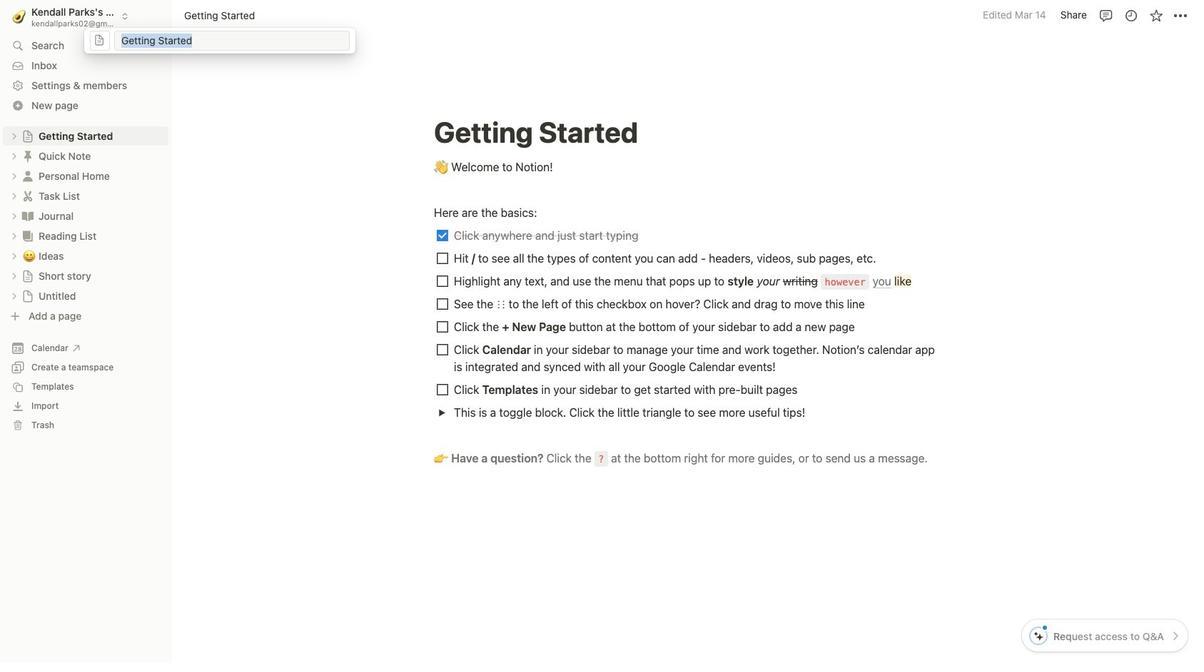 Task type: describe. For each thing, give the bounding box(es) containing it.
comments image
[[1099, 8, 1113, 22]]

🥑 image
[[12, 7, 26, 25]]

favorite image
[[1149, 8, 1163, 22]]



Task type: locate. For each thing, give the bounding box(es) containing it.
👉 image
[[434, 448, 448, 467]]

👋 image
[[434, 157, 448, 176]]

updates image
[[1124, 8, 1138, 22]]



Task type: vqa. For each thing, say whether or not it's contained in the screenshot.
menu
no



